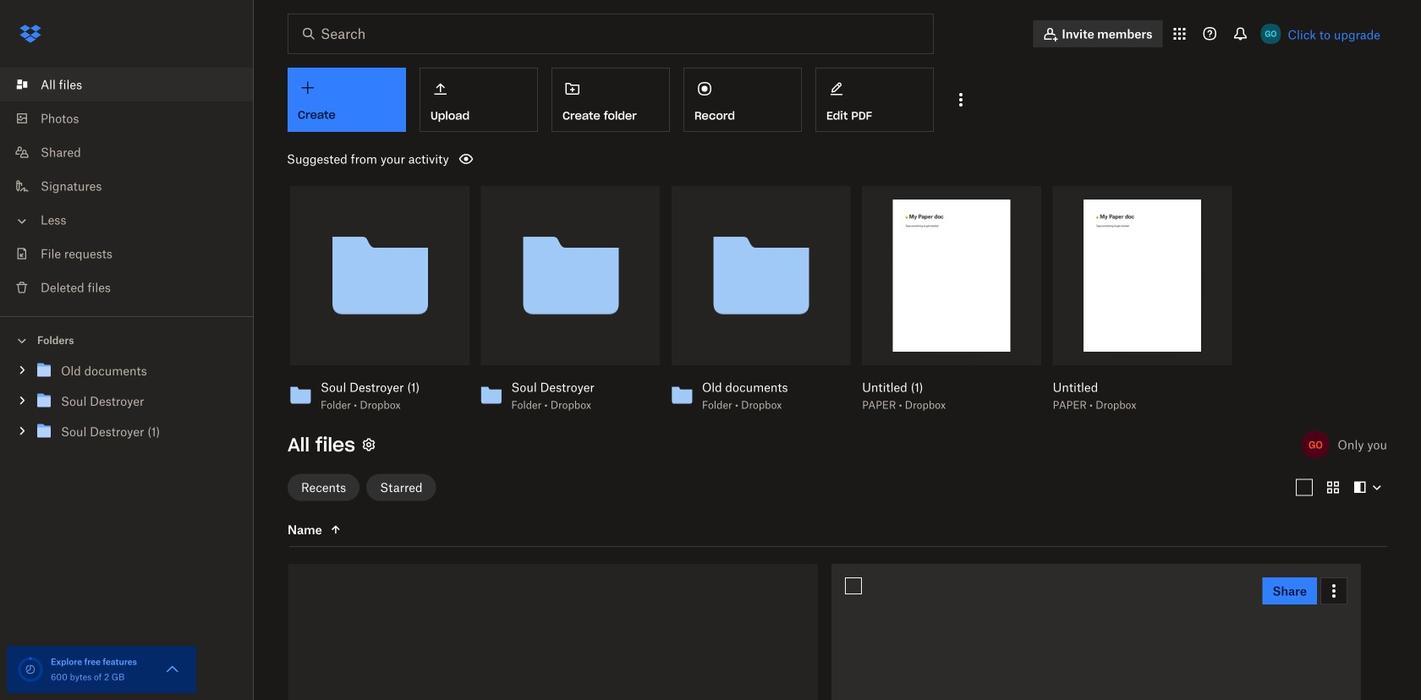 Task type: describe. For each thing, give the bounding box(es) containing it.
quota usage image
[[17, 657, 44, 684]]

folder, old documents row
[[289, 564, 818, 701]]

quota usage progress bar
[[17, 657, 44, 684]]

Search in folder "Dropbox" text field
[[321, 24, 899, 44]]



Task type: locate. For each thing, give the bounding box(es) containing it.
dropbox image
[[14, 17, 47, 51]]

less image
[[14, 213, 30, 230]]

list
[[0, 58, 254, 317]]

folder settings image
[[359, 435, 379, 455]]

group
[[0, 352, 254, 460]]

folder, soul destroyer row
[[832, 564, 1362, 701]]

list item
[[0, 68, 254, 102]]



Task type: vqa. For each thing, say whether or not it's contained in the screenshot.
Quota usage PROGRESS BAR
yes



